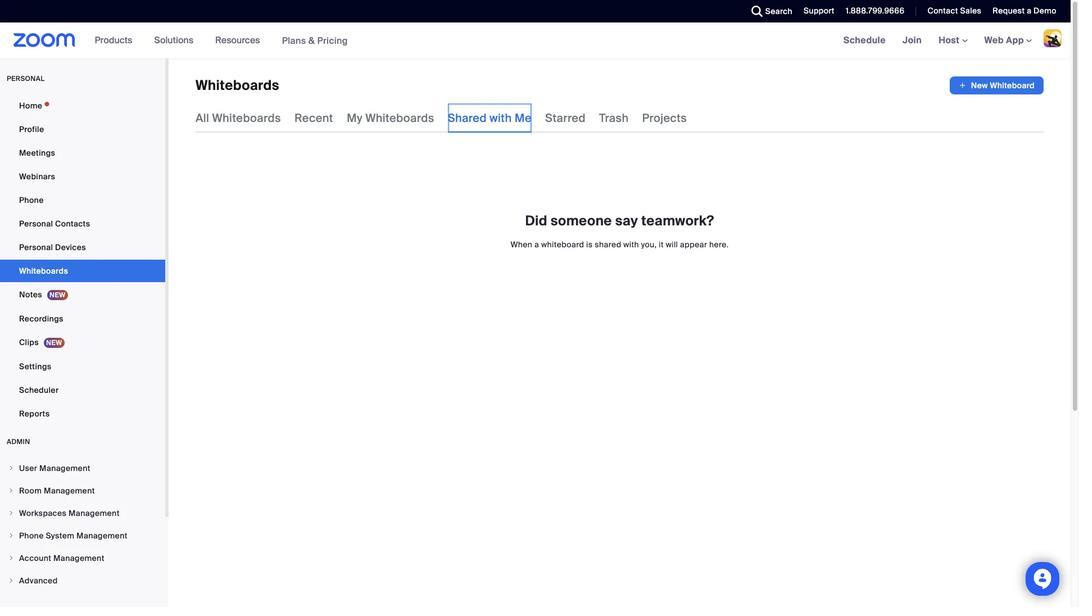 Task type: vqa. For each thing, say whether or not it's contained in the screenshot.
friends
no



Task type: describe. For each thing, give the bounding box(es) containing it.
scheduler
[[19, 385, 59, 395]]

room
[[19, 486, 42, 496]]

web app button
[[985, 34, 1033, 46]]

system
[[46, 531, 74, 541]]

projects
[[643, 111, 687, 125]]

request a demo
[[993, 6, 1057, 16]]

shared
[[448, 111, 487, 125]]

resources button
[[215, 22, 265, 58]]

right image for room
[[8, 488, 15, 494]]

meetings navigation
[[836, 22, 1071, 59]]

profile picture image
[[1044, 29, 1062, 47]]

solutions button
[[154, 22, 199, 58]]

sales
[[961, 6, 982, 16]]

contact
[[928, 6, 959, 16]]

management for user management
[[39, 463, 90, 474]]

workspaces management
[[19, 508, 120, 519]]

reports
[[19, 409, 50, 419]]

user management menu item
[[0, 458, 165, 479]]

web
[[985, 34, 1005, 46]]

all
[[196, 111, 209, 125]]

when a whiteboard is shared with you, it will appear here.
[[511, 240, 729, 250]]

settings link
[[0, 355, 165, 378]]

whiteboard
[[991, 80, 1035, 91]]

phone for phone
[[19, 195, 44, 205]]

my whiteboards
[[347, 111, 435, 125]]

when
[[511, 240, 533, 250]]

is
[[587, 240, 593, 250]]

here.
[[710, 240, 729, 250]]

schedule link
[[836, 22, 895, 58]]

personal contacts link
[[0, 213, 165, 235]]

zoom logo image
[[13, 33, 75, 47]]

phone system management
[[19, 531, 128, 541]]

request
[[993, 6, 1026, 16]]

admin
[[7, 438, 30, 447]]

shared with me
[[448, 111, 532, 125]]

host
[[939, 34, 963, 46]]

right image inside advanced menu item
[[8, 578, 15, 584]]

search button
[[743, 0, 796, 22]]

pricing
[[317, 35, 348, 46]]

products
[[95, 34, 132, 46]]

contacts
[[55, 219, 90, 229]]

account
[[19, 553, 51, 564]]

meetings link
[[0, 142, 165, 164]]

management for account management
[[53, 553, 104, 564]]

solutions
[[154, 34, 194, 46]]

whiteboards inside personal menu menu
[[19, 266, 68, 276]]

whiteboard
[[542, 240, 585, 250]]

all whiteboards
[[196, 111, 281, 125]]

whiteboards inside application
[[196, 76, 279, 94]]

scheduler link
[[0, 379, 165, 402]]

workspaces
[[19, 508, 67, 519]]

settings
[[19, 362, 51, 372]]

tabs of all whiteboard page tab list
[[196, 103, 687, 133]]

plans & pricing
[[282, 35, 348, 46]]

new whiteboard
[[972, 80, 1035, 91]]

personal devices link
[[0, 236, 165, 259]]

a for when
[[535, 240, 540, 250]]

phone system management menu item
[[0, 525, 165, 547]]

home
[[19, 101, 42, 111]]

say
[[616, 212, 639, 229]]

with inside 'tabs of all whiteboard page' tab list
[[490, 111, 512, 125]]

did
[[526, 212, 548, 229]]

whiteboards link
[[0, 260, 165, 282]]

someone
[[551, 212, 612, 229]]

contact sales
[[928, 6, 982, 16]]

trash
[[600, 111, 629, 125]]

you,
[[642, 240, 657, 250]]

right image for workspaces
[[8, 510, 15, 517]]

admin menu menu
[[0, 458, 165, 593]]

teamwork?
[[642, 212, 715, 229]]

demo
[[1034, 6, 1057, 16]]

management inside menu item
[[77, 531, 128, 541]]

schedule
[[844, 34, 886, 46]]

products button
[[95, 22, 137, 58]]



Task type: locate. For each thing, give the bounding box(es) containing it.
with
[[490, 111, 512, 125], [624, 240, 640, 250]]

app
[[1007, 34, 1025, 46]]

request a demo link
[[985, 0, 1071, 22], [993, 6, 1057, 16]]

0 horizontal spatial with
[[490, 111, 512, 125]]

0 horizontal spatial a
[[535, 240, 540, 250]]

webinars link
[[0, 165, 165, 188]]

1.888.799.9666
[[846, 6, 905, 16]]

banner containing products
[[0, 22, 1071, 59]]

3 right image from the top
[[8, 533, 15, 539]]

support link
[[796, 0, 838, 22], [804, 6, 835, 16]]

right image left workspaces
[[8, 510, 15, 517]]

whiteboards right all
[[212, 111, 281, 125]]

phone down webinars
[[19, 195, 44, 205]]

2 personal from the top
[[19, 242, 53, 253]]

phone up account
[[19, 531, 44, 541]]

a for request
[[1028, 6, 1032, 16]]

will
[[666, 240, 678, 250]]

recent
[[295, 111, 333, 125]]

&
[[309, 35, 315, 46]]

right image left user
[[8, 465, 15, 472]]

right image for phone
[[8, 533, 15, 539]]

product information navigation
[[86, 22, 357, 59]]

user management
[[19, 463, 90, 474]]

1.888.799.9666 button
[[838, 0, 908, 22], [846, 6, 905, 16]]

right image for user management
[[8, 465, 15, 472]]

with left me
[[490, 111, 512, 125]]

2 right image from the top
[[8, 510, 15, 517]]

1 vertical spatial right image
[[8, 555, 15, 562]]

right image left system
[[8, 533, 15, 539]]

2 phone from the top
[[19, 531, 44, 541]]

0 vertical spatial right image
[[8, 465, 15, 472]]

me
[[515, 111, 532, 125]]

1 personal from the top
[[19, 219, 53, 229]]

personal contacts
[[19, 219, 90, 229]]

management down room management menu item
[[69, 508, 120, 519]]

add image
[[959, 80, 967, 91]]

profile
[[19, 124, 44, 134]]

profile link
[[0, 118, 165, 141]]

join
[[903, 34, 922, 46]]

meetings
[[19, 148, 55, 158]]

advanced
[[19, 576, 58, 586]]

right image inside the workspaces management menu item
[[8, 510, 15, 517]]

personal down personal contacts
[[19, 242, 53, 253]]

phone inside phone link
[[19, 195, 44, 205]]

advanced menu item
[[0, 570, 165, 592]]

recordings
[[19, 314, 63, 324]]

personal menu menu
[[0, 94, 165, 426]]

notes link
[[0, 283, 165, 307]]

a left demo
[[1028, 6, 1032, 16]]

plans
[[282, 35, 306, 46]]

appear
[[681, 240, 708, 250]]

right image inside user management menu item
[[8, 465, 15, 472]]

support
[[804, 6, 835, 16]]

resources
[[215, 34, 260, 46]]

personal devices
[[19, 242, 86, 253]]

recordings link
[[0, 308, 165, 330]]

1 right image from the top
[[8, 465, 15, 472]]

account management
[[19, 553, 104, 564]]

personal
[[19, 219, 53, 229], [19, 242, 53, 253]]

whiteboards right my
[[366, 111, 435, 125]]

0 vertical spatial a
[[1028, 6, 1032, 16]]

plans & pricing link
[[282, 35, 348, 46], [282, 35, 348, 46]]

0 vertical spatial personal
[[19, 219, 53, 229]]

0 vertical spatial phone
[[19, 195, 44, 205]]

whiteboards up all whiteboards
[[196, 76, 279, 94]]

1 horizontal spatial a
[[1028, 6, 1032, 16]]

phone inside phone system management menu item
[[19, 531, 44, 541]]

1 right image from the top
[[8, 488, 15, 494]]

workspaces management menu item
[[0, 503, 165, 524]]

management for workspaces management
[[69, 508, 120, 519]]

home link
[[0, 94, 165, 117]]

right image left advanced
[[8, 578, 15, 584]]

starred
[[546, 111, 586, 125]]

1 vertical spatial with
[[624, 240, 640, 250]]

right image inside account management menu item
[[8, 555, 15, 562]]

contact sales link
[[920, 0, 985, 22], [928, 6, 982, 16]]

user
[[19, 463, 37, 474]]

whiteboards down personal devices
[[19, 266, 68, 276]]

right image inside room management menu item
[[8, 488, 15, 494]]

notes
[[19, 290, 42, 300]]

right image
[[8, 488, 15, 494], [8, 510, 15, 517], [8, 533, 15, 539], [8, 578, 15, 584]]

personal up personal devices
[[19, 219, 53, 229]]

2 right image from the top
[[8, 555, 15, 562]]

new whiteboard button
[[950, 76, 1044, 94]]

4 right image from the top
[[8, 578, 15, 584]]

a right when
[[535, 240, 540, 250]]

phone link
[[0, 189, 165, 211]]

room management
[[19, 486, 95, 496]]

right image left room at bottom
[[8, 488, 15, 494]]

webinars
[[19, 172, 55, 182]]

it
[[659, 240, 664, 250]]

right image left account
[[8, 555, 15, 562]]

phone for phone system management
[[19, 531, 44, 541]]

join link
[[895, 22, 931, 58]]

1 vertical spatial phone
[[19, 531, 44, 541]]

personal for personal contacts
[[19, 219, 53, 229]]

did someone say teamwork?
[[526, 212, 715, 229]]

personal
[[7, 74, 45, 83]]

right image for account management
[[8, 555, 15, 562]]

whiteboards
[[196, 76, 279, 94], [212, 111, 281, 125], [366, 111, 435, 125], [19, 266, 68, 276]]

management up room management
[[39, 463, 90, 474]]

banner
[[0, 22, 1071, 59]]

new
[[972, 80, 989, 91]]

reports link
[[0, 403, 165, 425]]

clips link
[[0, 331, 165, 354]]

my
[[347, 111, 363, 125]]

right image inside phone system management menu item
[[8, 533, 15, 539]]

management
[[39, 463, 90, 474], [44, 486, 95, 496], [69, 508, 120, 519], [77, 531, 128, 541], [53, 553, 104, 564]]

management down the workspaces management menu item
[[77, 531, 128, 541]]

1 horizontal spatial with
[[624, 240, 640, 250]]

shared
[[595, 240, 622, 250]]

with left the you,
[[624, 240, 640, 250]]

whiteboards application
[[196, 76, 1044, 94]]

0 vertical spatial with
[[490, 111, 512, 125]]

personal for personal devices
[[19, 242, 53, 253]]

management for room management
[[44, 486, 95, 496]]

1 vertical spatial a
[[535, 240, 540, 250]]

account management menu item
[[0, 548, 165, 569]]

phone
[[19, 195, 44, 205], [19, 531, 44, 541]]

web app
[[985, 34, 1025, 46]]

a
[[1028, 6, 1032, 16], [535, 240, 540, 250]]

1 vertical spatial personal
[[19, 242, 53, 253]]

host button
[[939, 34, 968, 46]]

right image
[[8, 465, 15, 472], [8, 555, 15, 562]]

management down phone system management menu item
[[53, 553, 104, 564]]

devices
[[55, 242, 86, 253]]

room management menu item
[[0, 480, 165, 502]]

search
[[766, 6, 793, 16]]

management up workspaces management
[[44, 486, 95, 496]]

1 phone from the top
[[19, 195, 44, 205]]



